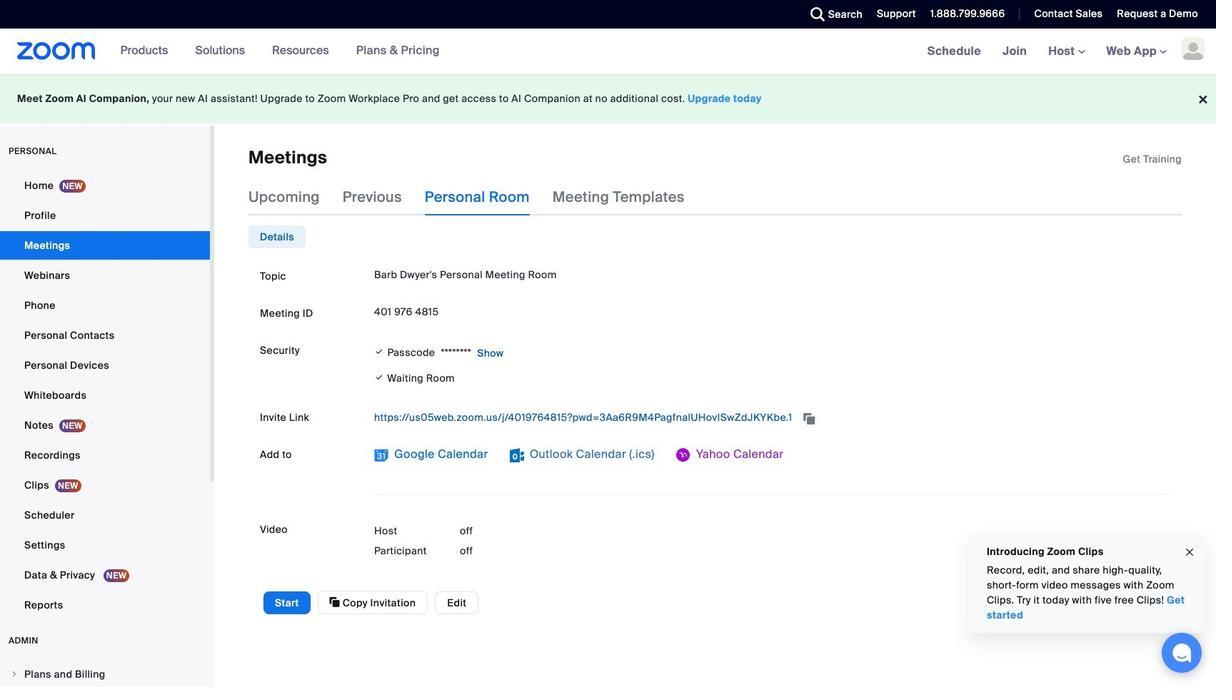 Task type: describe. For each thing, give the bounding box(es) containing it.
copy url image
[[802, 414, 816, 424]]

2 checked image from the top
[[374, 371, 385, 386]]

add to google calendar image
[[374, 449, 388, 463]]

product information navigation
[[95, 29, 451, 74]]

meetings navigation
[[917, 29, 1216, 75]]

close image
[[1184, 545, 1195, 561]]

add to yahoo calendar image
[[676, 449, 690, 463]]

open chat image
[[1172, 643, 1192, 663]]

tabs of meeting tab list
[[249, 179, 708, 216]]



Task type: vqa. For each thing, say whether or not it's contained in the screenshot.
banner at top containing Contact Sales
no



Task type: locate. For each thing, give the bounding box(es) containing it.
copy image
[[330, 597, 340, 609]]

zoom logo image
[[17, 42, 95, 60]]

tab list
[[249, 226, 306, 249]]

menu item
[[0, 661, 210, 688]]

0 vertical spatial checked image
[[374, 345, 385, 359]]

1 vertical spatial checked image
[[374, 371, 385, 386]]

application
[[1123, 152, 1182, 166]]

1 checked image from the top
[[374, 345, 385, 359]]

right image
[[10, 671, 19, 679]]

personal menu menu
[[0, 171, 210, 621]]

tab
[[249, 226, 306, 249]]

profile picture image
[[1182, 37, 1205, 60]]

banner
[[0, 29, 1216, 75]]

footer
[[0, 74, 1216, 124]]

checked image
[[374, 345, 385, 359], [374, 371, 385, 386]]

add to outlook calendar (.ics) image
[[510, 449, 524, 463]]



